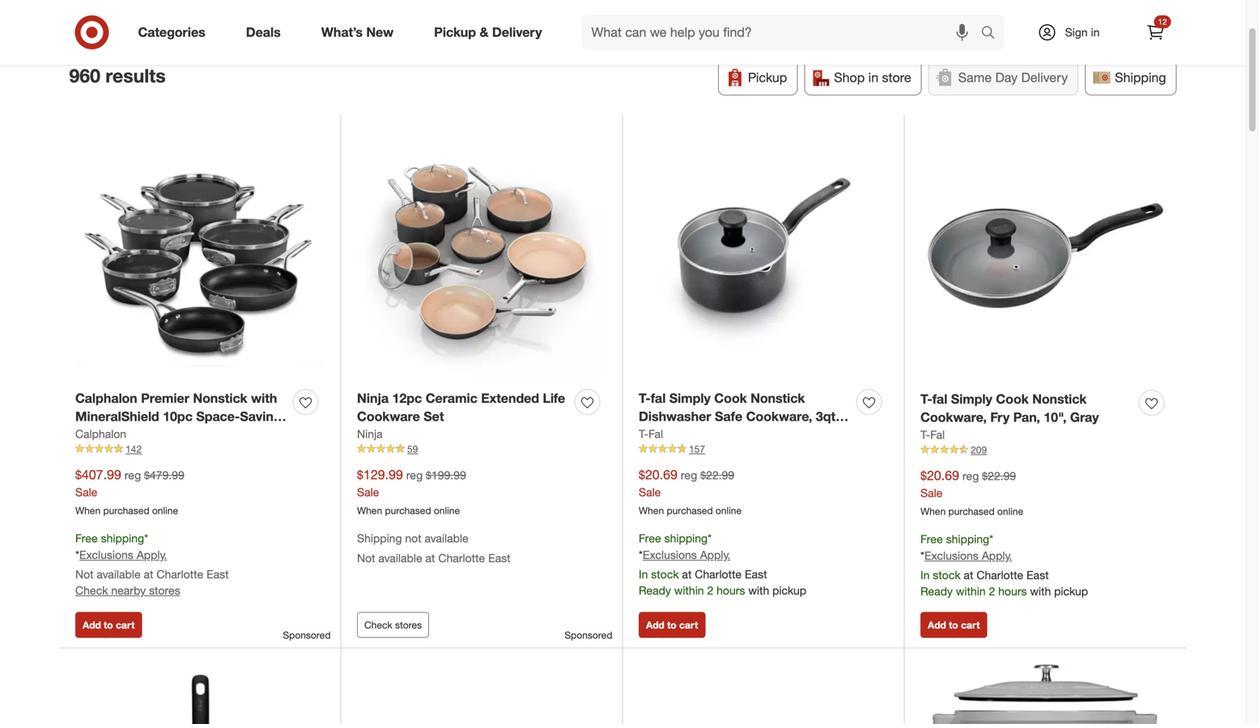 Task type: locate. For each thing, give the bounding box(es) containing it.
free
[[75, 531, 98, 546], [639, 531, 661, 546], [921, 532, 943, 546]]

ninja inside ninja 12pc ceramic extended life cookware set
[[357, 391, 389, 406]]

what's
[[321, 24, 363, 40]]

0 horizontal spatial add to cart
[[83, 620, 135, 632]]

add to cart
[[83, 620, 135, 632], [646, 620, 698, 632], [928, 620, 980, 632]]

available down not
[[378, 552, 422, 566]]

cart for t-fal simply cook nonstick dishwasher safe cookware, 3qt saucepan with lid, black
[[679, 620, 698, 632]]

add to cart button
[[75, 613, 142, 639], [639, 613, 705, 639], [921, 613, 987, 639]]

0 horizontal spatial nonstick
[[193, 391, 247, 406]]

when inside $407.99 reg $479.99 sale when purchased online
[[75, 505, 101, 517]]

ninja up $129.99
[[357, 427, 383, 441]]

sale inside $407.99 reg $479.99 sale when purchased online
[[75, 485, 97, 500]]

reg down 59
[[406, 469, 423, 483]]

1 vertical spatial check
[[364, 620, 392, 632]]

1 horizontal spatial cookware
[[357, 409, 420, 425]]

brand
[[400, 18, 435, 33]]

online
[[152, 505, 178, 517], [434, 505, 460, 517], [716, 505, 742, 517], [997, 506, 1023, 518]]

0 vertical spatial available
[[425, 531, 469, 546]]

deals inside button
[[246, 18, 279, 33]]

142 link
[[75, 442, 325, 457]]

sort
[[188, 18, 212, 33]]

1 vertical spatial stores
[[395, 620, 422, 632]]

0 horizontal spatial check
[[75, 584, 108, 598]]

east for exclusions apply. link corresponding to t-fal simply cook nonstick cookware, fry pan, 10", gray
[[1027, 569, 1049, 583]]

east inside the free shipping * * exclusions apply. not available at charlotte east check nearby stores
[[207, 568, 229, 582]]

0 horizontal spatial delivery
[[492, 24, 542, 40]]

1 horizontal spatial in
[[1091, 25, 1100, 39]]

0 horizontal spatial 2
[[707, 584, 713, 598]]

exclusions apply. link
[[79, 548, 167, 562], [643, 548, 730, 562], [925, 549, 1012, 563]]

shipping down 12 link
[[1115, 70, 1166, 85]]

available right not
[[425, 531, 469, 546]]

in for shop
[[868, 70, 879, 85]]

1 horizontal spatial simply
[[951, 391, 992, 407]]

pickup inside button
[[748, 70, 787, 85]]

reg for cookware
[[406, 469, 423, 483]]

deals
[[246, 18, 279, 33], [246, 24, 281, 40]]

0 vertical spatial stores
[[149, 584, 180, 598]]

check inside button
[[364, 620, 392, 632]]

check stores button
[[357, 613, 429, 639]]

ninja left 12pc
[[357, 391, 389, 406]]

pan,
[[1013, 410, 1040, 426]]

960
[[69, 64, 100, 87]]

1 horizontal spatial stock
[[933, 569, 961, 583]]

3 to from the left
[[949, 620, 958, 632]]

0 horizontal spatial t-fal
[[639, 427, 663, 441]]

1 horizontal spatial ready
[[921, 585, 953, 599]]

charlotte for exclusions apply. link corresponding to t-fal simply cook nonstick cookware, fry pan, 10", gray
[[977, 569, 1023, 583]]

not
[[357, 552, 375, 566], [75, 568, 94, 582]]

delivery right day
[[1021, 70, 1068, 85]]

in inside button
[[868, 70, 879, 85]]

1 horizontal spatial exclusions
[[643, 548, 697, 562]]

online inside $407.99 reg $479.99 sale when purchased online
[[152, 505, 178, 517]]

0 vertical spatial calphalon
[[75, 391, 137, 406]]

1 horizontal spatial t-fal link
[[921, 427, 945, 443]]

2 add to cart button from the left
[[639, 613, 705, 639]]

1 vertical spatial cookware
[[75, 428, 138, 443]]

purchased for dishwasher
[[667, 505, 713, 517]]

charlotte inside the free shipping * * exclusions apply. not available at charlotte east check nearby stores
[[157, 568, 203, 582]]

staub cast iron 4-pc stackable set image
[[921, 665, 1171, 725], [921, 665, 1171, 725]]

$22.99 down the 209
[[982, 469, 1016, 483]]

fal down t-fal simply cook nonstick cookware, fry pan, 10", gray
[[930, 428, 945, 442]]

$20.69 reg $22.99 sale when purchased online down the 209
[[921, 468, 1023, 518]]

t-
[[639, 391, 651, 406], [921, 391, 932, 407], [639, 427, 649, 441], [921, 428, 930, 442]]

reg down 142
[[124, 469, 141, 483]]

0 horizontal spatial free shipping * * exclusions apply. in stock at  charlotte east ready within 2 hours with pickup
[[639, 531, 806, 598]]

not up check stores button
[[357, 552, 375, 566]]

1 horizontal spatial shipping
[[1115, 70, 1166, 85]]

hours
[[717, 584, 745, 598], [998, 585, 1027, 599]]

set down 'ceramic'
[[424, 409, 444, 425]]

1 vertical spatial pickup
[[748, 70, 787, 85]]

stock for t-fal simply cook nonstick dishwasher safe cookware, 3qt saucepan with lid, black
[[651, 568, 679, 582]]

0 horizontal spatial shipping
[[357, 531, 402, 546]]

0 horizontal spatial set
[[142, 428, 162, 443]]

cookware, up the 209
[[921, 410, 987, 426]]

$20.69 reg $22.99 sale when purchased online down the 157
[[639, 467, 742, 517]]

cookware down mineralshield
[[75, 428, 138, 443]]

1 horizontal spatial within
[[956, 585, 986, 599]]

cookware
[[357, 409, 420, 425], [75, 428, 138, 443]]

cart for calphalon premier nonstick with mineralshield 10pc space-saving cookware set
[[116, 620, 135, 632]]

nonstick inside calphalon premier nonstick with mineralshield 10pc space-saving cookware set
[[193, 391, 247, 406]]

calphalon premier nonstick with mineralshield 10pc space-saving cookware set image
[[75, 131, 325, 380], [75, 131, 325, 380]]

1 to from the left
[[104, 620, 113, 632]]

0 horizontal spatial cook
[[714, 391, 747, 406]]

1 horizontal spatial cart
[[679, 620, 698, 632]]

calphalon down mineralshield
[[75, 427, 126, 441]]

1 horizontal spatial delivery
[[1021, 70, 1068, 85]]

2 ninja from the top
[[357, 427, 383, 441]]

simply for dishwasher
[[669, 391, 711, 406]]

cart for t-fal simply cook nonstick cookware, fry pan, 10", gray
[[961, 620, 980, 632]]

t-fal for t-fal simply cook nonstick dishwasher safe cookware, 3qt saucepan with lid, black
[[639, 427, 663, 441]]

ninja 12pc ceramic extended life cookware set link
[[357, 389, 568, 426]]

1 horizontal spatial $20.69 reg $22.99 sale when purchased online
[[921, 468, 1023, 518]]

stores inside button
[[395, 620, 422, 632]]

t- inside t-fal simply cook nonstick cookware, fry pan, 10", gray
[[921, 391, 932, 407]]

apply. for t-fal simply cook nonstick dishwasher safe cookware, 3qt saucepan with lid, black
[[700, 548, 730, 562]]

1 add to cart from the left
[[83, 620, 135, 632]]

nonstick up space-
[[193, 391, 247, 406]]

nonstick inside t-fal simply cook nonstick cookware, fry pan, 10", gray
[[1032, 391, 1087, 407]]

when
[[75, 505, 101, 517], [357, 505, 382, 517], [639, 505, 664, 517], [921, 506, 946, 518]]

1 horizontal spatial hours
[[998, 585, 1027, 599]]

set right 142
[[142, 428, 162, 443]]

ninja 12pc ceramic extended life cookware set image
[[357, 131, 606, 380], [357, 131, 606, 380]]

2 horizontal spatial add to cart button
[[921, 613, 987, 639]]

2 calphalon from the top
[[75, 427, 126, 441]]

0 horizontal spatial shipping
[[101, 531, 144, 546]]

2 horizontal spatial to
[[949, 620, 958, 632]]

simply inside t-fal simply cook nonstick cookware, fry pan, 10", gray
[[951, 391, 992, 407]]

0 vertical spatial in
[[1091, 25, 1100, 39]]

online down $199.99
[[434, 505, 460, 517]]

fal
[[649, 427, 663, 441], [930, 428, 945, 442]]

category button
[[299, 8, 380, 44]]

exclusions for t-fal simply cook nonstick cookware, fry pan, 10", gray
[[925, 549, 979, 563]]

1 horizontal spatial $20.69
[[921, 468, 959, 484]]

0 horizontal spatial within
[[674, 584, 704, 598]]

0 horizontal spatial not
[[75, 568, 94, 582]]

0 horizontal spatial stock
[[651, 568, 679, 582]]

142
[[125, 443, 142, 455]]

in for t-fal simply cook nonstick dishwasher safe cookware, 3qt saucepan with lid, black
[[639, 568, 648, 582]]

$20.69
[[639, 467, 678, 483], [921, 468, 959, 484]]

featured
[[728, 18, 779, 33]]

1 horizontal spatial not
[[357, 552, 375, 566]]

1 sponsored from the left
[[283, 630, 331, 642]]

0 horizontal spatial in
[[639, 568, 648, 582]]

0 horizontal spatial available
[[97, 568, 141, 582]]

simply inside t-fal simply cook nonstick dishwasher safe cookware, 3qt saucepan with lid, black
[[669, 391, 711, 406]]

1 vertical spatial in
[[868, 70, 879, 85]]

1 horizontal spatial add
[[646, 620, 665, 632]]

0 horizontal spatial ready
[[639, 584, 671, 598]]

t-fal simply cook nonstick dishwasher safe cookware, 3qt saucepan with lid, black image
[[639, 131, 888, 380], [639, 131, 888, 380]]

3 cart from the left
[[961, 620, 980, 632]]

$129.99 reg $199.99 sale when purchased online
[[357, 467, 466, 517]]

0 vertical spatial ninja
[[357, 391, 389, 406]]

with
[[251, 391, 277, 406], [704, 428, 730, 443], [748, 584, 769, 598], [1030, 585, 1051, 599]]

purchased inside $407.99 reg $479.99 sale when purchased online
[[103, 505, 149, 517]]

set inside calphalon premier nonstick with mineralshield 10pc space-saving cookware set
[[142, 428, 162, 443]]

delivery right &
[[492, 24, 542, 40]]

0 horizontal spatial pickup
[[772, 584, 806, 598]]

fry
[[990, 410, 1010, 426]]

2 cart from the left
[[679, 620, 698, 632]]

what's new link
[[307, 15, 414, 50]]

purchased down the $407.99
[[103, 505, 149, 517]]

3 add to cart from the left
[[928, 620, 980, 632]]

cook inside t-fal simply cook nonstick dishwasher safe cookware, 3qt saucepan with lid, black
[[714, 391, 747, 406]]

in for sign
[[1091, 25, 1100, 39]]

nonstick for t-fal simply cook nonstick dishwasher safe cookware, 3qt saucepan with lid, black
[[751, 391, 805, 406]]

pickup for t-fal simply cook nonstick cookware, fry pan, 10", gray
[[1054, 585, 1088, 599]]

ready
[[639, 584, 671, 598], [921, 585, 953, 599]]

fal inside t-fal simply cook nonstick dishwasher safe cookware, 3qt saucepan with lid, black
[[651, 391, 666, 406]]

online down 209 link
[[997, 506, 1023, 518]]

add to cart for calphalon premier nonstick with mineralshield 10pc space-saving cookware set
[[83, 620, 135, 632]]

add to cart button for t-fal simply cook nonstick dishwasher safe cookware, 3qt saucepan with lid, black
[[639, 613, 705, 639]]

1 horizontal spatial fal
[[932, 391, 948, 407]]

1 horizontal spatial pickup
[[748, 70, 787, 85]]

sale for ninja 12pc ceramic extended life cookware set
[[357, 485, 379, 500]]

hours for saucepan
[[717, 584, 745, 598]]

online for fry
[[997, 506, 1023, 518]]

fal
[[651, 391, 666, 406], [932, 391, 948, 407]]

1 horizontal spatial $22.99
[[982, 469, 1016, 483]]

in right sign
[[1091, 25, 1100, 39]]

calphalon up mineralshield
[[75, 391, 137, 406]]

delivery inside button
[[1021, 70, 1068, 85]]

2 horizontal spatial available
[[425, 531, 469, 546]]

1 horizontal spatial check
[[364, 620, 392, 632]]

cookware up ninja link
[[357, 409, 420, 425]]

0 vertical spatial delivery
[[492, 24, 542, 40]]

1 vertical spatial shipping
[[357, 531, 402, 546]]

when inside the $129.99 reg $199.99 sale when purchased online
[[357, 505, 382, 517]]

reg for dishwasher
[[681, 469, 697, 483]]

0 horizontal spatial sponsored
[[283, 630, 331, 642]]

t-fal link
[[639, 426, 663, 442], [921, 427, 945, 443]]

$20.69 reg $22.99 sale when purchased online for dishwasher
[[639, 467, 742, 517]]

cook inside t-fal simply cook nonstick cookware, fry pan, 10", gray
[[996, 391, 1029, 407]]

featured button
[[714, 8, 793, 44]]

simply up fry
[[951, 391, 992, 407]]

fal down dishwasher
[[649, 427, 663, 441]]

1 cart from the left
[[116, 620, 135, 632]]

reg inside the $129.99 reg $199.99 sale when purchased online
[[406, 469, 423, 483]]

safe
[[715, 409, 743, 425]]

in
[[639, 568, 648, 582], [921, 569, 930, 583]]

shipping inside button
[[1115, 70, 1166, 85]]

2 sponsored from the left
[[565, 630, 612, 642]]

0 horizontal spatial pickup
[[434, 24, 476, 40]]

209 link
[[921, 443, 1171, 458]]

delivery
[[492, 24, 542, 40], [1021, 70, 1068, 85]]

east for exclusions apply. link for t-fal simply cook nonstick dishwasher safe cookware, 3qt saucepan with lid, black
[[745, 568, 767, 582]]

purchased down the 209
[[948, 506, 995, 518]]

sale for calphalon premier nonstick with mineralshield 10pc space-saving cookware set
[[75, 485, 97, 500]]

purchased up not
[[385, 505, 431, 517]]

ninja link
[[357, 426, 383, 442]]

fal inside t-fal simply cook nonstick cookware, fry pan, 10", gray
[[932, 391, 948, 407]]

nonstick
[[193, 391, 247, 406], [751, 391, 805, 406], [1032, 391, 1087, 407]]

ninja for ninja 12pc ceramic extended life cookware set
[[357, 391, 389, 406]]

t-fal link for t-fal simply cook nonstick cookware, fry pan, 10", gray
[[921, 427, 945, 443]]

2 add from the left
[[646, 620, 665, 632]]

reg down the 157
[[681, 469, 697, 483]]

not up check nearby stores button
[[75, 568, 94, 582]]

pickup & delivery
[[434, 24, 542, 40]]

online down $479.99
[[152, 505, 178, 517]]

*
[[144, 531, 148, 546], [708, 531, 712, 546], [989, 532, 993, 546], [75, 548, 79, 562], [639, 548, 643, 562], [921, 549, 925, 563]]

t-fal link for t-fal simply cook nonstick dishwasher safe cookware, 3qt saucepan with lid, black
[[639, 426, 663, 442]]

$22.99 for fry
[[982, 469, 1016, 483]]

add to cart button for calphalon premier nonstick with mineralshield 10pc space-saving cookware set
[[75, 613, 142, 639]]

exclusions inside the free shipping * * exclusions apply. not available at charlotte east check nearby stores
[[79, 548, 133, 562]]

0 horizontal spatial simply
[[669, 391, 711, 406]]

lid,
[[734, 428, 756, 443]]

0 horizontal spatial t-fal link
[[639, 426, 663, 442]]

available up check nearby stores button
[[97, 568, 141, 582]]

reg down the 209
[[962, 469, 979, 483]]

$20.69 reg $22.99 sale when purchased online
[[639, 467, 742, 517], [921, 468, 1023, 518]]

online down 157 link
[[716, 505, 742, 517]]

1 horizontal spatial add to cart
[[646, 620, 698, 632]]

1 add from the left
[[83, 620, 101, 632]]

1 ninja from the top
[[357, 391, 389, 406]]

when for t-fal simply cook nonstick dishwasher safe cookware, 3qt saucepan with lid, black
[[639, 505, 664, 517]]

online for space-
[[152, 505, 178, 517]]

0 vertical spatial check
[[75, 584, 108, 598]]

shipping left not
[[357, 531, 402, 546]]

1 horizontal spatial pickup
[[1054, 585, 1088, 599]]

0 horizontal spatial in
[[868, 70, 879, 85]]

2 horizontal spatial add to cart
[[928, 620, 980, 632]]

sale inside the $129.99 reg $199.99 sale when purchased online
[[357, 485, 379, 500]]

2 add to cart from the left
[[646, 620, 698, 632]]

sale for t-fal simply cook nonstick dishwasher safe cookware, 3qt saucepan with lid, black
[[639, 485, 661, 500]]

ninja
[[357, 391, 389, 406], [357, 427, 383, 441]]

1 vertical spatial ninja
[[357, 427, 383, 441]]

2 vertical spatial available
[[97, 568, 141, 582]]

nonstick up black
[[751, 391, 805, 406]]

1 vertical spatial delivery
[[1021, 70, 1068, 85]]

add to cart for t-fal simply cook nonstick cookware, fry pan, 10", gray
[[928, 620, 980, 632]]

shipping inside the free shipping * * exclusions apply. not available at charlotte east check nearby stores
[[101, 531, 144, 546]]

$22.99
[[700, 469, 734, 483], [982, 469, 1016, 483]]

in for t-fal simply cook nonstick cookware, fry pan, 10", gray
[[921, 569, 930, 583]]

0 horizontal spatial $20.69 reg $22.99 sale when purchased online
[[639, 467, 742, 517]]

1 horizontal spatial in
[[921, 569, 930, 583]]

59 link
[[357, 442, 606, 457]]

0 horizontal spatial fal
[[651, 391, 666, 406]]

1 horizontal spatial set
[[424, 409, 444, 425]]

3 add to cart button from the left
[[921, 613, 987, 639]]

2 to from the left
[[667, 620, 677, 632]]

apply. for t-fal simply cook nonstick cookware, fry pan, 10", gray
[[982, 549, 1012, 563]]

2 horizontal spatial shipping
[[946, 532, 989, 546]]

0 horizontal spatial free
[[75, 531, 98, 546]]

$22.99 down the 157
[[700, 469, 734, 483]]

reg inside $407.99 reg $479.99 sale when purchased online
[[124, 469, 141, 483]]

t-fal simply cook nonstick cookware, fry pan, 12.5" image
[[75, 665, 325, 725], [75, 665, 325, 725]]

in
[[1091, 25, 1100, 39], [868, 70, 879, 85]]

0 vertical spatial pickup
[[434, 24, 476, 40]]

209
[[971, 444, 987, 456]]

shipping
[[101, 531, 144, 546], [664, 531, 708, 546], [946, 532, 989, 546]]

1 vertical spatial calphalon
[[75, 427, 126, 441]]

1 horizontal spatial sponsored
[[565, 630, 612, 642]]

cookware, up black
[[746, 409, 812, 425]]

east inside shipping not available not available at charlotte east
[[488, 552, 511, 566]]

0 horizontal spatial exclusions
[[79, 548, 133, 562]]

0 horizontal spatial to
[[104, 620, 113, 632]]

t-fal simply cook nonstick cookware, fry pan, 10", gray image
[[921, 131, 1171, 381], [921, 131, 1171, 381]]

add for t-fal simply cook nonstick cookware, fry pan, 10", gray
[[928, 620, 946, 632]]

0 horizontal spatial $22.99
[[700, 469, 734, 483]]

categories
[[138, 24, 205, 40]]

with inside calphalon premier nonstick with mineralshield 10pc space-saving cookware set
[[251, 391, 277, 406]]

within for t-fal simply cook nonstick dishwasher safe cookware, 3qt saucepan with lid, black
[[674, 584, 704, 598]]

apply.
[[137, 548, 167, 562], [700, 548, 730, 562], [982, 549, 1012, 563]]

exclusions
[[79, 548, 133, 562], [643, 548, 697, 562], [925, 549, 979, 563]]

1 horizontal spatial nonstick
[[751, 391, 805, 406]]

3qt
[[816, 409, 836, 425]]

calphalon inside calphalon premier nonstick with mineralshield 10pc space-saving cookware set
[[75, 391, 137, 406]]

1 vertical spatial available
[[378, 552, 422, 566]]

free inside the free shipping * * exclusions apply. not available at charlotte east check nearby stores
[[75, 531, 98, 546]]

1 horizontal spatial to
[[667, 620, 677, 632]]

pickup
[[772, 584, 806, 598], [1054, 585, 1088, 599]]

pickup left &
[[434, 24, 476, 40]]

cookware, inside t-fal simply cook nonstick cookware, fry pan, 10", gray
[[921, 410, 987, 426]]

2 horizontal spatial exclusions
[[925, 549, 979, 563]]

pickup button
[[718, 60, 798, 95]]

online for safe
[[716, 505, 742, 517]]

guest rating
[[618, 18, 694, 33]]

at inside the free shipping * * exclusions apply. not available at charlotte east check nearby stores
[[144, 568, 153, 582]]

1 vertical spatial not
[[75, 568, 94, 582]]

1 horizontal spatial free shipping * * exclusions apply. in stock at  charlotte east ready within 2 hours with pickup
[[921, 532, 1088, 599]]

0 horizontal spatial cookware,
[[746, 409, 812, 425]]

2 horizontal spatial apply.
[[982, 549, 1012, 563]]

cook up safe
[[714, 391, 747, 406]]

shipping inside shipping not available not available at charlotte east
[[357, 531, 402, 546]]

simply up dishwasher
[[669, 391, 711, 406]]

2 horizontal spatial free
[[921, 532, 943, 546]]

2 horizontal spatial add
[[928, 620, 946, 632]]

1 calphalon from the top
[[75, 391, 137, 406]]

apply. inside the free shipping * * exclusions apply. not available at charlotte east check nearby stores
[[137, 548, 167, 562]]

online inside the $129.99 reg $199.99 sale when purchased online
[[434, 505, 460, 517]]

12 link
[[1138, 15, 1174, 50]]

nonstick inside t-fal simply cook nonstick dishwasher safe cookware, 3qt saucepan with lid, black
[[751, 391, 805, 406]]

simply
[[669, 391, 711, 406], [951, 391, 992, 407]]

0 vertical spatial not
[[357, 552, 375, 566]]

t-fal for t-fal simply cook nonstick cookware, fry pan, 10", gray
[[921, 428, 945, 442]]

nonstick up 10",
[[1032, 391, 1087, 407]]

add to cart button for t-fal simply cook nonstick cookware, fry pan, 10", gray
[[921, 613, 987, 639]]

check nearby stores button
[[75, 583, 180, 599]]

0 horizontal spatial fal
[[649, 427, 663, 441]]

1 horizontal spatial cook
[[996, 391, 1029, 407]]

to for t-fal simply cook nonstick dishwasher safe cookware, 3qt saucepan with lid, black
[[667, 620, 677, 632]]

2
[[707, 584, 713, 598], [989, 585, 995, 599]]

What can we help you find? suggestions appear below search field
[[582, 15, 985, 50]]

at
[[425, 552, 435, 566], [144, 568, 153, 582], [682, 568, 692, 582], [964, 569, 973, 583]]

charlotte
[[438, 552, 485, 566], [157, 568, 203, 582], [695, 568, 742, 582], [977, 569, 1023, 583]]

1 horizontal spatial 2
[[989, 585, 995, 599]]

0 horizontal spatial cart
[[116, 620, 135, 632]]

0 vertical spatial set
[[424, 409, 444, 425]]

deals for deals link
[[246, 24, 281, 40]]

purchased down the 157
[[667, 505, 713, 517]]

calphalon
[[75, 391, 137, 406], [75, 427, 126, 441]]

0 horizontal spatial stores
[[149, 584, 180, 598]]

1 horizontal spatial t-fal
[[921, 428, 945, 442]]

t-fal
[[639, 427, 663, 441], [921, 428, 945, 442]]

12
[[1158, 17, 1167, 27]]

purchased inside the $129.99 reg $199.99 sale when purchased online
[[385, 505, 431, 517]]

cook up fry
[[996, 391, 1029, 407]]

hours for gray
[[998, 585, 1027, 599]]

2 horizontal spatial cart
[[961, 620, 980, 632]]

pickup down what can we help you find? suggestions appear below search field
[[748, 70, 787, 85]]

0 horizontal spatial add
[[83, 620, 101, 632]]

to
[[104, 620, 113, 632], [667, 620, 677, 632], [949, 620, 958, 632]]

set inside ninja 12pc ceramic extended life cookware set
[[424, 409, 444, 425]]

within for t-fal simply cook nonstick cookware, fry pan, 10", gray
[[956, 585, 986, 599]]

ready for t-fal simply cook nonstick dishwasher safe cookware, 3qt saucepan with lid, black
[[639, 584, 671, 598]]

filter button
[[69, 8, 145, 44]]

free for t-fal simply cook nonstick dishwasher safe cookware, 3qt saucepan with lid, black
[[639, 531, 661, 546]]

sign in link
[[1024, 15, 1125, 50]]

add
[[83, 620, 101, 632], [646, 620, 665, 632], [928, 620, 946, 632]]

sponsored for calphalon premier nonstick with mineralshield 10pc space-saving cookware set
[[283, 630, 331, 642]]

3 add from the left
[[928, 620, 946, 632]]

1 add to cart button from the left
[[75, 613, 142, 639]]

to for t-fal simply cook nonstick cookware, fry pan, 10", gray
[[949, 620, 958, 632]]

157
[[689, 443, 705, 455]]

at inside shipping not available not available at charlotte east
[[425, 552, 435, 566]]

0 horizontal spatial hours
[[717, 584, 745, 598]]

0 vertical spatial cookware
[[357, 409, 420, 425]]

in left 'store'
[[868, 70, 879, 85]]



Task type: vqa. For each thing, say whether or not it's contained in the screenshot.
"reg" corresponding to Cookware,
yes



Task type: describe. For each thing, give the bounding box(es) containing it.
10",
[[1044, 410, 1067, 426]]

at for exclusions apply. link for t-fal simply cook nonstick dishwasher safe cookware, 3qt saucepan with lid, black
[[682, 568, 692, 582]]

purchased for cookware,
[[948, 506, 995, 518]]

simply for cookware,
[[951, 391, 992, 407]]

shop in store button
[[804, 60, 922, 95]]

deals button
[[233, 8, 293, 44]]

pickup for pickup & delivery
[[434, 24, 476, 40]]

new
[[366, 24, 394, 40]]

t-fal simply cook nonstick cookware, fry pan, 10", gray link
[[921, 390, 1133, 427]]

deals link
[[232, 15, 301, 50]]

$407.99 reg $479.99 sale when purchased online
[[75, 467, 184, 517]]

stores inside the free shipping * * exclusions apply. not available at charlotte east check nearby stores
[[149, 584, 180, 598]]

shipping for t-fal simply cook nonstick cookware, fry pan, 10", gray
[[946, 532, 989, 546]]

exclusions for t-fal simply cook nonstick dishwasher safe cookware, 3qt saucepan with lid, black
[[643, 548, 697, 562]]

59
[[407, 443, 418, 455]]

saucepan
[[639, 428, 700, 443]]

ninja for ninja
[[357, 427, 383, 441]]

$199.99
[[426, 469, 466, 483]]

cook for fry
[[996, 391, 1029, 407]]

ready for t-fal simply cook nonstick cookware, fry pan, 10", gray
[[921, 585, 953, 599]]

category
[[313, 18, 366, 33]]

pickup & delivery link
[[420, 15, 562, 50]]

fal for t-fal simply cook nonstick cookware, fry pan, 10", gray
[[932, 391, 948, 407]]

shop in store
[[834, 70, 911, 85]]

calphalon for calphalon
[[75, 427, 126, 441]]

delivery for pickup & delivery
[[492, 24, 542, 40]]

not
[[405, 531, 422, 546]]

cookware, inside t-fal simply cook nonstick dishwasher safe cookware, 3qt saucepan with lid, black
[[746, 409, 812, 425]]

cook for safe
[[714, 391, 747, 406]]

cookware inside calphalon premier nonstick with mineralshield 10pc space-saving cookware set
[[75, 428, 138, 443]]

ceramic
[[426, 391, 478, 406]]

charlotte for the left exclusions apply. link
[[157, 568, 203, 582]]

pickup for pickup
[[748, 70, 787, 85]]

shipping for shipping
[[1115, 70, 1166, 85]]

sale for t-fal simply cook nonstick cookware, fry pan, 10", gray
[[921, 486, 943, 500]]

exclusions apply. link for t-fal simply cook nonstick dishwasher safe cookware, 3qt saucepan with lid, black
[[643, 548, 730, 562]]

when for t-fal simply cook nonstick cookware, fry pan, 10", gray
[[921, 506, 946, 518]]

store
[[882, 70, 911, 85]]

when for ninja 12pc ceramic extended life cookware set
[[357, 505, 382, 517]]

free shipping * * exclusions apply. in stock at  charlotte east ready within 2 hours with pickup for saucepan
[[639, 531, 806, 598]]

not inside the free shipping * * exclusions apply. not available at charlotte east check nearby stores
[[75, 568, 94, 582]]

&
[[480, 24, 489, 40]]

nearby
[[111, 584, 146, 598]]

dishwasher
[[639, 409, 711, 425]]

search
[[974, 26, 1012, 42]]

sign
[[1065, 25, 1088, 39]]

same
[[958, 70, 992, 85]]

t-fal simply cook nonstick dishwasher safe cookware, 3qt saucepan with lid, black link
[[639, 389, 850, 443]]

at for exclusions apply. link corresponding to t-fal simply cook nonstick cookware, fry pan, 10", gray
[[964, 569, 973, 583]]

space-
[[196, 409, 240, 425]]

add for calphalon premier nonstick with mineralshield 10pc space-saving cookware set
[[83, 620, 101, 632]]

shipping for shipping not available not available at charlotte east
[[357, 531, 402, 546]]

pickup for t-fal simply cook nonstick dishwasher safe cookware, 3qt saucepan with lid, black
[[772, 584, 806, 598]]

black
[[760, 428, 794, 443]]

free for t-fal simply cook nonstick cookware, fry pan, 10", gray
[[921, 532, 943, 546]]

to for calphalon premier nonstick with mineralshield 10pc space-saving cookware set
[[104, 620, 113, 632]]

$129.99
[[357, 467, 403, 483]]

mineralshield
[[75, 409, 159, 425]]

saving
[[240, 409, 281, 425]]

$20.69 reg $22.99 sale when purchased online for cookware,
[[921, 468, 1023, 518]]

reg for cookware,
[[962, 469, 979, 483]]

charlotte for exclusions apply. link for t-fal simply cook nonstick dishwasher safe cookware, 3qt saucepan with lid, black
[[695, 568, 742, 582]]

shop
[[834, 70, 865, 85]]

charlotte inside shipping not available not available at charlotte east
[[438, 552, 485, 566]]

same day delivery button
[[928, 60, 1078, 95]]

2 for fry
[[989, 585, 995, 599]]

cookware inside ninja 12pc ceramic extended life cookware set
[[357, 409, 420, 425]]

life
[[543, 391, 565, 406]]

check inside the free shipping * * exclusions apply. not available at charlotte east check nearby stores
[[75, 584, 108, 598]]

calphalon premier nonstick with mineralshield 10pc space-saving cookware set
[[75, 391, 281, 443]]

$20.69 for t-fal simply cook nonstick cookware, fry pan, 10", gray
[[921, 468, 959, 484]]

gray
[[1070, 410, 1099, 426]]

fal for t-fal simply cook nonstick dishwasher safe cookware, 3qt saucepan with lid, black
[[651, 391, 666, 406]]

what's new
[[321, 24, 394, 40]]

purchased for cookware
[[385, 505, 431, 517]]

discount
[[533, 18, 584, 33]]

157 link
[[639, 442, 888, 457]]

sort button
[[151, 8, 226, 44]]

12pc
[[392, 391, 422, 406]]

delivery for same day delivery
[[1021, 70, 1068, 85]]

shipping not available not available at charlotte east
[[357, 531, 511, 566]]

ninja 12pc ceramic extended life cookware set
[[357, 391, 565, 425]]

price
[[469, 18, 499, 33]]

check stores
[[364, 620, 422, 632]]

1 horizontal spatial available
[[378, 552, 422, 566]]

shipping for t-fal simply cook nonstick dishwasher safe cookware, 3qt saucepan with lid, black
[[664, 531, 708, 546]]

$479.99
[[144, 469, 184, 483]]

add for t-fal simply cook nonstick dishwasher safe cookware, 3qt saucepan with lid, black
[[646, 620, 665, 632]]

calphalon link
[[75, 426, 126, 442]]

brand button
[[387, 8, 449, 44]]

t- inside t-fal simply cook nonstick dishwasher safe cookware, 3qt saucepan with lid, black
[[639, 391, 651, 406]]

fal for t-fal simply cook nonstick cookware, fry pan, 10", gray
[[930, 428, 945, 442]]

free shipping * * exclusions apply. not available at charlotte east check nearby stores
[[75, 531, 229, 598]]

2 for safe
[[707, 584, 713, 598]]

day
[[995, 70, 1018, 85]]

add to cart for t-fal simply cook nonstick dishwasher safe cookware, 3qt saucepan with lid, black
[[646, 620, 698, 632]]

discount button
[[519, 8, 598, 44]]

guest
[[618, 18, 653, 33]]

purchased for 10pc
[[103, 505, 149, 517]]

at for the left exclusions apply. link
[[144, 568, 153, 582]]

sign in
[[1065, 25, 1100, 39]]

with inside t-fal simply cook nonstick dishwasher safe cookware, 3qt saucepan with lid, black
[[704, 428, 730, 443]]

categories link
[[124, 15, 226, 50]]

nonstick for t-fal simply cook nonstick cookware, fry pan, 10", gray
[[1032, 391, 1087, 407]]

free shipping * * exclusions apply. in stock at  charlotte east ready within 2 hours with pickup for gray
[[921, 532, 1088, 599]]

extended
[[481, 391, 539, 406]]

same day delivery
[[958, 70, 1068, 85]]

0 horizontal spatial exclusions apply. link
[[79, 548, 167, 562]]

$22.99 for safe
[[700, 469, 734, 483]]

exclusions apply. link for t-fal simply cook nonstick cookware, fry pan, 10", gray
[[925, 549, 1012, 563]]

calphalon for calphalon premier nonstick with mineralshield 10pc space-saving cookware set
[[75, 391, 137, 406]]

filter
[[104, 18, 132, 33]]

t-fal simply cook nonstick cookware, fry pan, 10", gray
[[921, 391, 1099, 426]]

sponsored for ninja 12pc ceramic extended life cookware set
[[565, 630, 612, 642]]

price button
[[455, 8, 513, 44]]

east for the left exclusions apply. link
[[207, 568, 229, 582]]

rating
[[656, 18, 694, 33]]

fal for t-fal simply cook nonstick dishwasher safe cookware, 3qt saucepan with lid, black
[[649, 427, 663, 441]]

$20.69 for t-fal simply cook nonstick dishwasher safe cookware, 3qt saucepan with lid, black
[[639, 467, 678, 483]]

calphalon premier nonstick with mineralshield 10pc space-saving cookware set link
[[75, 389, 287, 443]]

when for calphalon premier nonstick with mineralshield 10pc space-saving cookware set
[[75, 505, 101, 517]]

reg for 10pc
[[124, 469, 141, 483]]

guest rating button
[[604, 8, 708, 44]]

results
[[105, 64, 166, 87]]

not inside shipping not available not available at charlotte east
[[357, 552, 375, 566]]

available inside the free shipping * * exclusions apply. not available at charlotte east check nearby stores
[[97, 568, 141, 582]]

t-fal simply cook nonstick dishwasher safe cookware, 3qt saucepan with lid, black
[[639, 391, 836, 443]]

shipping button
[[1085, 60, 1177, 95]]

online for set
[[434, 505, 460, 517]]

search button
[[974, 15, 1012, 53]]

deals for deals button
[[246, 18, 279, 33]]

$407.99
[[75, 467, 121, 483]]

premier
[[141, 391, 189, 406]]

stock for t-fal simply cook nonstick cookware, fry pan, 10", gray
[[933, 569, 961, 583]]

10pc
[[163, 409, 193, 425]]

960 results
[[69, 64, 166, 87]]



